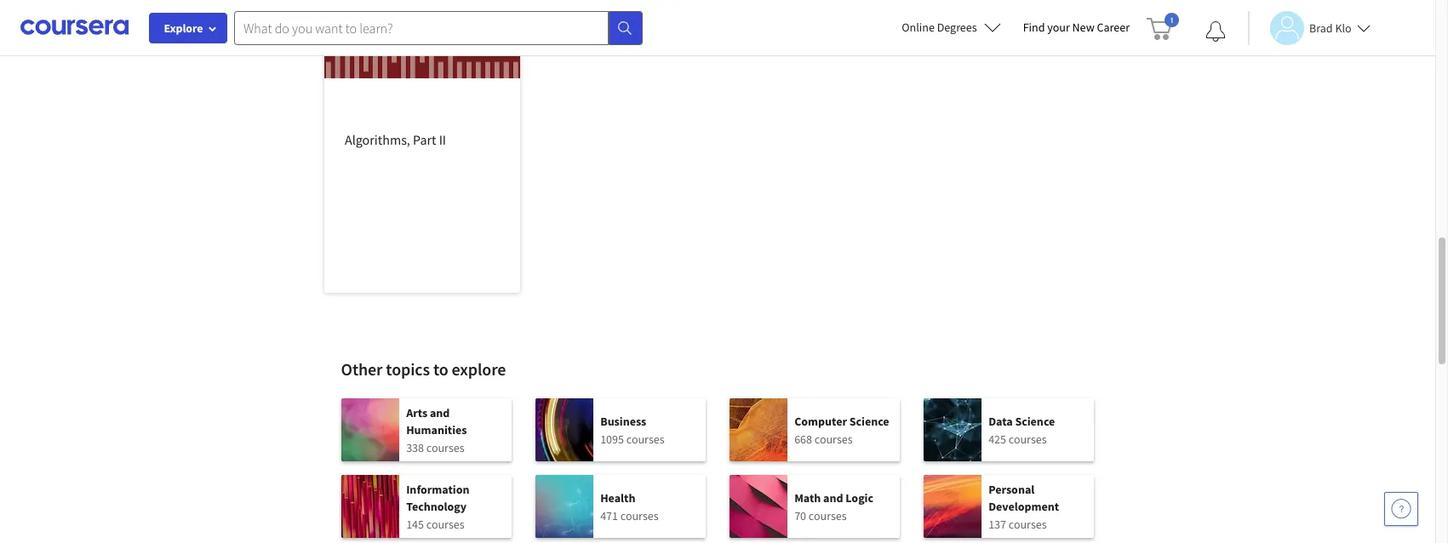 Task type: locate. For each thing, give the bounding box(es) containing it.
and inside arts and humanities 338 courses
[[430, 405, 450, 420]]

online degrees
[[902, 20, 977, 35]]

and for math
[[823, 490, 843, 505]]

find your new career
[[1023, 20, 1130, 35]]

1 vertical spatial and
[[823, 490, 843, 505]]

science right computer
[[849, 413, 889, 429]]

list
[[341, 398, 1094, 543]]

courses down business
[[626, 431, 665, 447]]

2 science from the left
[[1015, 413, 1055, 429]]

arts
[[406, 405, 428, 420]]

shopping cart: 1 item image
[[1147, 13, 1179, 40]]

courses down humanities
[[426, 440, 464, 455]]

find your new career link
[[1014, 17, 1138, 38]]

courses inside data science 425 courses
[[1009, 431, 1047, 447]]

logic
[[846, 490, 873, 505]]

personal
[[989, 481, 1035, 497]]

brad klo
[[1309, 20, 1352, 35]]

science inside data science 425 courses
[[1015, 413, 1055, 429]]

1 science from the left
[[849, 413, 889, 429]]

1095
[[600, 431, 624, 447]]

668
[[794, 431, 812, 447]]

and for arts
[[430, 405, 450, 420]]

courses down health
[[620, 508, 659, 523]]

courses down development
[[1009, 516, 1047, 532]]

coursera image
[[20, 14, 129, 41]]

courses inside arts and humanities 338 courses
[[426, 440, 464, 455]]

science inside computer science 668 courses
[[849, 413, 889, 429]]

courses inside personal development 137 courses
[[1009, 516, 1047, 532]]

klo
[[1335, 20, 1352, 35]]

career
[[1097, 20, 1130, 35]]

None search field
[[234, 11, 643, 45]]

business 1095 courses
[[600, 413, 665, 447]]

courses inside computer science 668 courses
[[815, 431, 853, 447]]

data
[[989, 413, 1013, 429]]

courses inside business 1095 courses
[[626, 431, 665, 447]]

1 horizontal spatial and
[[823, 490, 843, 505]]

to
[[433, 358, 448, 380]]

0 horizontal spatial and
[[430, 405, 450, 420]]

technology
[[406, 498, 467, 514]]

courses down computer
[[815, 431, 853, 447]]

courses inside information technology 145 courses
[[426, 516, 464, 532]]

other topics to explore
[[341, 358, 506, 380]]

courses inside math and logic 70 courses
[[809, 508, 847, 523]]

courses inside health 471 courses
[[620, 508, 659, 523]]

and right math
[[823, 490, 843, 505]]

and up humanities
[[430, 405, 450, 420]]

computer
[[794, 413, 847, 429]]

0 horizontal spatial science
[[849, 413, 889, 429]]

70
[[794, 508, 806, 523]]

courses right 425
[[1009, 431, 1047, 447]]

and
[[430, 405, 450, 420], [823, 490, 843, 505]]

science
[[849, 413, 889, 429], [1015, 413, 1055, 429]]

explore
[[452, 358, 506, 380]]

explore button
[[149, 13, 227, 43]]

help center image
[[1391, 499, 1412, 519]]

algorithms,
[[345, 131, 410, 148]]

part
[[413, 131, 436, 148]]

courses down technology
[[426, 516, 464, 532]]

science right data
[[1015, 413, 1055, 429]]

and inside math and logic 70 courses
[[823, 490, 843, 505]]

math and logic 70 courses
[[794, 490, 873, 523]]

0 vertical spatial and
[[430, 405, 450, 420]]

explore
[[164, 20, 203, 36]]

development
[[989, 498, 1059, 514]]

personal development 137 courses
[[989, 481, 1059, 532]]

1 horizontal spatial science
[[1015, 413, 1055, 429]]

courses down math
[[809, 508, 847, 523]]

courses
[[626, 431, 665, 447], [815, 431, 853, 447], [1009, 431, 1047, 447], [426, 440, 464, 455], [620, 508, 659, 523], [809, 508, 847, 523], [426, 516, 464, 532], [1009, 516, 1047, 532]]

math
[[794, 490, 821, 505]]



Task type: vqa. For each thing, say whether or not it's contained in the screenshot.


Task type: describe. For each thing, give the bounding box(es) containing it.
online degrees button
[[888, 9, 1014, 46]]

data science 425 courses
[[989, 413, 1055, 447]]

online
[[902, 20, 935, 35]]

science for 425 courses
[[1015, 413, 1055, 429]]

338
[[406, 440, 424, 455]]

471
[[600, 508, 618, 523]]

new
[[1072, 20, 1095, 35]]

health 471 courses
[[600, 490, 659, 523]]

What do you want to learn? text field
[[234, 11, 609, 45]]

find
[[1023, 20, 1045, 35]]

business
[[600, 413, 646, 429]]

your
[[1047, 20, 1070, 35]]

other
[[341, 358, 383, 380]]

show notifications image
[[1205, 21, 1226, 42]]

information
[[406, 481, 469, 497]]

137
[[989, 516, 1006, 532]]

brad
[[1309, 20, 1333, 35]]

computer science 668 courses
[[794, 413, 889, 447]]

topics
[[386, 358, 430, 380]]

arts and humanities 338 courses
[[406, 405, 467, 455]]

algorithms, part ii link
[[324, 0, 520, 293]]

humanities
[[406, 422, 467, 437]]

degrees
[[937, 20, 977, 35]]

science for 668 courses
[[849, 413, 889, 429]]

algorithms, part ii
[[345, 131, 446, 148]]

list containing arts and humanities
[[341, 398, 1094, 543]]

brad klo button
[[1248, 11, 1370, 45]]

health
[[600, 490, 635, 505]]

425
[[989, 431, 1006, 447]]

ii
[[439, 131, 446, 148]]

145
[[406, 516, 424, 532]]

information technology 145 courses
[[406, 481, 469, 532]]



